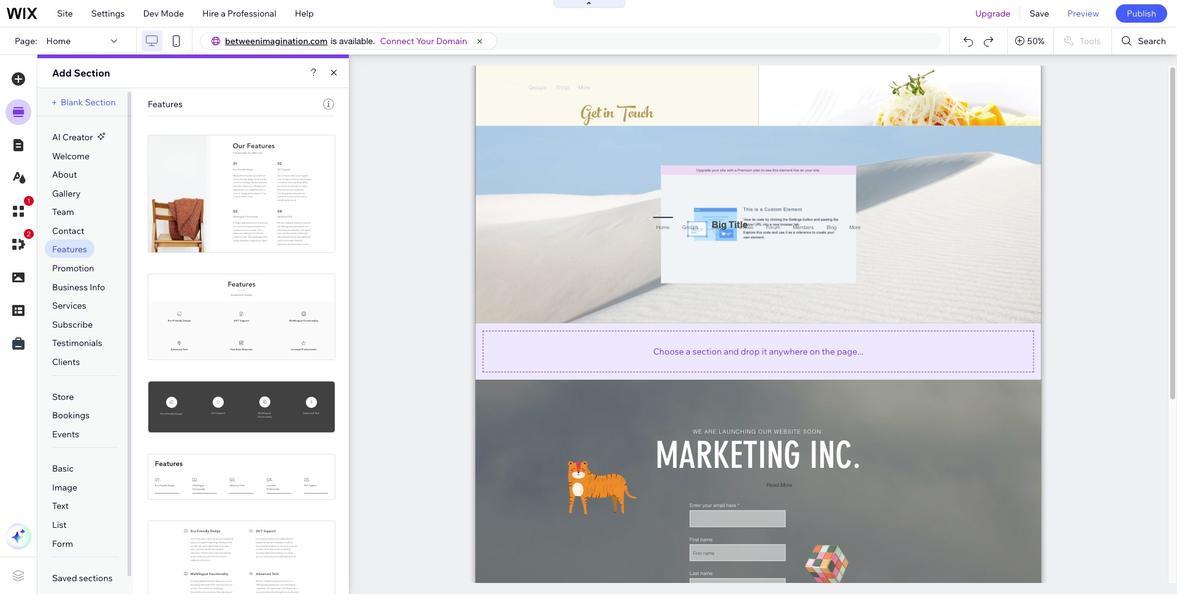 Task type: vqa. For each thing, say whether or not it's contained in the screenshot.
Basic
yes



Task type: describe. For each thing, give the bounding box(es) containing it.
section
[[693, 346, 722, 357]]

subscribe
[[52, 319, 93, 330]]

about
[[52, 169, 77, 180]]

dev mode
[[143, 8, 184, 19]]

1 button
[[6, 196, 34, 224]]

help
[[295, 8, 314, 19]]

publish
[[1127, 8, 1157, 19]]

add section
[[52, 67, 110, 79]]

hire a professional
[[202, 8, 277, 19]]

saved sections
[[52, 574, 113, 585]]

text
[[52, 501, 69, 512]]

basic
[[52, 464, 74, 475]]

save button
[[1021, 0, 1059, 27]]

the
[[822, 346, 835, 357]]

2 button
[[6, 229, 34, 258]]

preview button
[[1059, 0, 1109, 27]]

professional
[[228, 8, 277, 19]]

choose
[[653, 346, 684, 357]]

2
[[27, 231, 31, 238]]

store
[[52, 392, 74, 403]]

clients
[[52, 357, 80, 368]]

hire
[[202, 8, 219, 19]]

0 horizontal spatial features
[[52, 244, 87, 255]]

save
[[1030, 8, 1050, 19]]

search button
[[1113, 28, 1178, 55]]

available.
[[339, 36, 375, 46]]

upgrade
[[976, 8, 1011, 19]]

anywhere
[[769, 346, 808, 357]]

add
[[52, 67, 72, 79]]

50% button
[[1008, 28, 1054, 55]]

image
[[52, 483, 77, 494]]

preview
[[1068, 8, 1100, 19]]

business
[[52, 282, 88, 293]]

info
[[90, 282, 105, 293]]

choose a section and drop it anywhere on the page...
[[653, 346, 864, 357]]

team
[[52, 207, 74, 218]]

testimonials
[[52, 338, 102, 349]]

ai
[[52, 132, 61, 143]]

on
[[810, 346, 820, 357]]

settings
[[91, 8, 125, 19]]

connect
[[380, 36, 414, 47]]



Task type: locate. For each thing, give the bounding box(es) containing it.
1 horizontal spatial a
[[686, 346, 691, 357]]

0 vertical spatial a
[[221, 8, 226, 19]]

services
[[52, 301, 86, 312]]

1 vertical spatial a
[[686, 346, 691, 357]]

search
[[1138, 36, 1166, 47]]

drop
[[741, 346, 760, 357]]

form
[[52, 539, 73, 550]]

section right 'blank' at the top of page
[[85, 97, 116, 108]]

home
[[46, 36, 71, 47]]

section for add section
[[74, 67, 110, 79]]

bookings
[[52, 410, 90, 421]]

features
[[148, 99, 183, 110], [52, 244, 87, 255]]

section
[[74, 67, 110, 79], [85, 97, 116, 108]]

a right hire
[[221, 8, 226, 19]]

ai creator
[[52, 132, 93, 143]]

contact
[[52, 226, 84, 237]]

blank
[[61, 97, 83, 108]]

your
[[416, 36, 434, 47]]

tools
[[1080, 36, 1101, 47]]

publish button
[[1116, 4, 1168, 23]]

a for section
[[686, 346, 691, 357]]

business info
[[52, 282, 105, 293]]

list
[[52, 520, 67, 531]]

creator
[[63, 132, 93, 143]]

tools button
[[1054, 28, 1112, 55]]

saved
[[52, 574, 77, 585]]

gallery
[[52, 188, 81, 199]]

mode
[[161, 8, 184, 19]]

is
[[331, 36, 337, 46]]

a left section
[[686, 346, 691, 357]]

page...
[[837, 346, 864, 357]]

sections
[[79, 574, 113, 585]]

0 vertical spatial features
[[148, 99, 183, 110]]

dev
[[143, 8, 159, 19]]

it
[[762, 346, 767, 357]]

promotion
[[52, 263, 94, 274]]

0 horizontal spatial a
[[221, 8, 226, 19]]

1 vertical spatial section
[[85, 97, 116, 108]]

welcome
[[52, 151, 90, 162]]

a
[[221, 8, 226, 19], [686, 346, 691, 357]]

is available. connect your domain
[[331, 36, 467, 47]]

50%
[[1028, 36, 1045, 47]]

1 horizontal spatial features
[[148, 99, 183, 110]]

blank section
[[61, 97, 116, 108]]

events
[[52, 429, 79, 440]]

a for professional
[[221, 8, 226, 19]]

betweenimagination.com
[[225, 36, 328, 47]]

section for blank section
[[85, 97, 116, 108]]

section up blank section
[[74, 67, 110, 79]]

site
[[57, 8, 73, 19]]

0 vertical spatial section
[[74, 67, 110, 79]]

1 vertical spatial features
[[52, 244, 87, 255]]

1
[[27, 197, 31, 205]]

domain
[[436, 36, 467, 47]]

and
[[724, 346, 739, 357]]



